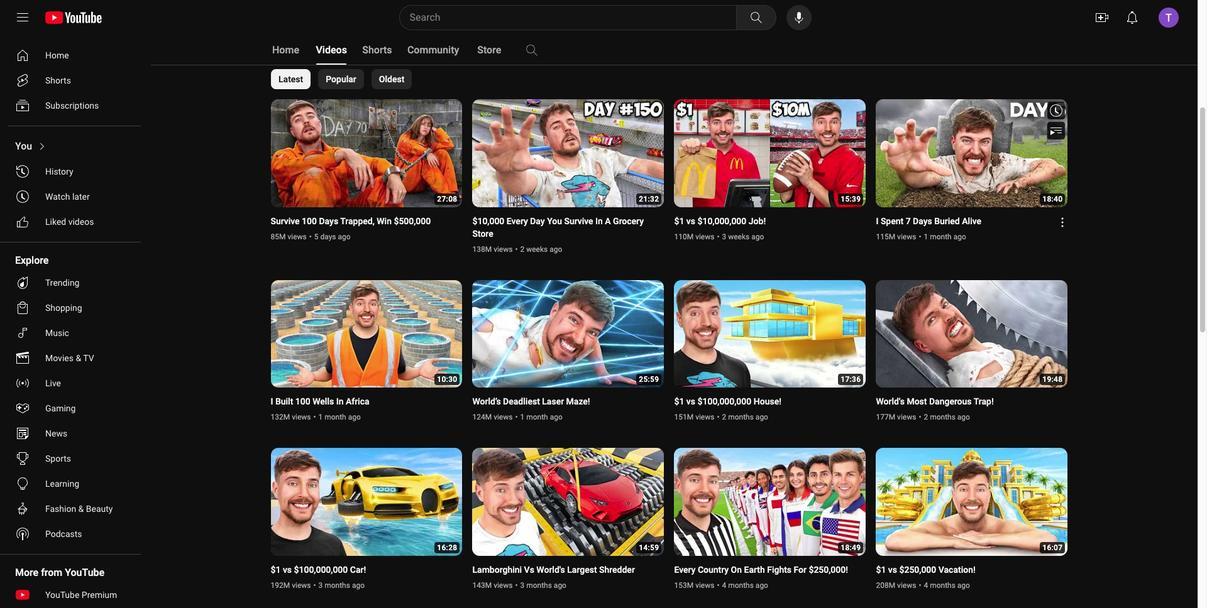 Task type: vqa. For each thing, say whether or not it's contained in the screenshot.


Task type: locate. For each thing, give the bounding box(es) containing it.
1 vertical spatial youtube
[[45, 590, 79, 601]]

85m
[[271, 232, 286, 241]]

weeks
[[728, 232, 750, 241], [526, 245, 548, 254]]

$1 up 110m
[[674, 216, 684, 226]]

gaming
[[45, 404, 76, 414]]

1 horizontal spatial 3 months ago
[[520, 581, 567, 590]]

ago down car!
[[352, 581, 365, 590]]

alive
[[962, 216, 982, 226]]

world's right vs
[[537, 565, 565, 575]]

$100,000,000
[[698, 397, 752, 407], [294, 565, 348, 575]]

2 survive from the left
[[564, 216, 593, 226]]

i built 100 wells in africa by mrbeast 132,427,862 views 1 month ago 10 minutes, 30 seconds element
[[271, 396, 369, 408]]

1 horizontal spatial every
[[674, 565, 696, 575]]

months for car!
[[325, 581, 350, 590]]

208m views
[[876, 581, 916, 590]]

0 horizontal spatial weeks
[[526, 245, 548, 254]]

0 vertical spatial 100
[[302, 216, 317, 226]]

every country on earth fights for $250,000! by mrbeast 153,178,989 views 4 months ago 18 minutes element
[[674, 564, 848, 576]]

$250,000!
[[809, 565, 848, 575]]

ago down vacation!
[[958, 581, 970, 590]]

0 vertical spatial world's
[[876, 397, 905, 407]]

shorts up "oldest"
[[362, 44, 392, 56]]

3 down "$1 vs $100,000,000 car!" link
[[319, 581, 323, 590]]

month down wells
[[325, 413, 346, 422]]

ago for house!
[[756, 413, 768, 422]]

vs up 192m views
[[283, 565, 292, 575]]

1 down i spent 7 days buried alive by mrbeast 115,693,669 views 1 month ago 18 minutes element
[[924, 232, 928, 241]]

3 down vs
[[520, 581, 525, 590]]

i left built
[[271, 397, 273, 407]]

ago for you
[[550, 245, 562, 254]]

i spent 7 days buried alive by mrbeast 115,693,669 views 1 month ago 18 minutes element
[[876, 215, 982, 227]]

ago down dangerous
[[958, 413, 970, 422]]

16 minutes, 28 seconds element
[[437, 544, 457, 553]]

0 vertical spatial i
[[876, 216, 879, 226]]

4 for on
[[722, 581, 726, 590]]

views for survive 100 days trapped, win $500,000
[[288, 232, 307, 241]]

3 down $10,000,000
[[722, 232, 726, 241]]

ago down house! on the bottom right of page
[[756, 413, 768, 422]]

store down $10,000
[[473, 229, 493, 239]]

25 minutes, 59 seconds element
[[639, 375, 659, 384]]

$100,000,000 up 151m views
[[698, 397, 752, 407]]

1 vertical spatial in
[[336, 397, 344, 407]]

job!
[[749, 216, 766, 226]]

podcasts link
[[8, 522, 136, 547], [8, 522, 136, 547]]

1 vertical spatial &
[[78, 504, 84, 514]]

0 vertical spatial youtube
[[65, 567, 104, 579]]

143m
[[473, 581, 492, 590]]

1 2 months ago from the left
[[722, 413, 768, 422]]

18:40 link
[[876, 99, 1068, 208]]

100 up 5
[[302, 216, 317, 226]]

1 horizontal spatial 2
[[722, 413, 726, 422]]

1 for buried
[[924, 232, 928, 241]]

subscriptions link
[[8, 93, 136, 118], [8, 93, 136, 118]]

youtube down more from youtube
[[45, 590, 79, 601]]

music link
[[8, 321, 136, 346], [8, 321, 136, 346]]

a
[[605, 216, 611, 226]]

16:07
[[1043, 544, 1063, 553]]

views down country
[[696, 581, 715, 590]]

store right community
[[478, 44, 501, 56]]

every up 153m
[[674, 565, 696, 575]]

ago
[[338, 232, 351, 241], [752, 232, 764, 241], [954, 232, 966, 241], [550, 245, 562, 254], [348, 413, 361, 422], [550, 413, 563, 422], [756, 413, 768, 422], [958, 413, 970, 422], [352, 581, 365, 590], [554, 581, 567, 590], [756, 581, 768, 590], [958, 581, 970, 590]]

1 down deadliest at the bottom of the page
[[520, 413, 525, 422]]

months down vacation!
[[930, 581, 956, 590]]

youtube
[[65, 567, 104, 579], [45, 590, 79, 601]]

1 horizontal spatial 4
[[924, 581, 928, 590]]

1 horizontal spatial 4 months ago
[[924, 581, 970, 590]]

history link
[[8, 159, 136, 184], [8, 159, 136, 184]]

month down buried
[[930, 232, 952, 241]]

0 horizontal spatial 1
[[319, 413, 323, 422]]

0 horizontal spatial survive
[[271, 216, 300, 226]]

ago down job! on the top right of the page
[[752, 232, 764, 241]]

1 month ago down wells
[[319, 413, 361, 422]]

months down on
[[728, 581, 754, 590]]

tab list containing home
[[271, 35, 637, 65]]

views down lamborghini
[[494, 581, 513, 590]]

2 tab list from the top
[[271, 69, 412, 89]]

news link
[[8, 421, 136, 446], [8, 421, 136, 446]]

0 vertical spatial every
[[507, 216, 528, 226]]

0 horizontal spatial $100,000,000
[[294, 565, 348, 575]]

ago for days
[[954, 232, 966, 241]]

shorts link
[[8, 68, 136, 93], [8, 68, 136, 93]]

ago for wells
[[348, 413, 361, 422]]

ago right days
[[338, 232, 351, 241]]

youtube up youtube premium
[[65, 567, 104, 579]]

weeks down day
[[526, 245, 548, 254]]

151m views
[[674, 413, 715, 422]]

17:36
[[841, 375, 861, 384]]

survive 100 days trapped, win $500,000
[[271, 216, 431, 226]]

$1 vs $250,000 vacation! by mrbeast 208,523,632 views 4 months ago 16 minutes element
[[876, 564, 976, 576]]

months down "$1 vs $100,000,000 car!" link
[[325, 581, 350, 590]]

news
[[45, 429, 67, 439]]

0 horizontal spatial month
[[325, 413, 346, 422]]

1 horizontal spatial 1
[[520, 413, 525, 422]]

explore
[[15, 255, 49, 267]]

17 minutes, 36 seconds element
[[841, 375, 861, 384]]

1 vertical spatial weeks
[[526, 245, 548, 254]]

16:07 link
[[876, 448, 1068, 558]]

day
[[530, 216, 545, 226]]

days
[[319, 216, 338, 226], [913, 216, 932, 226]]

1 horizontal spatial world's
[[876, 397, 905, 407]]

2 months ago
[[722, 413, 768, 422], [924, 413, 970, 422]]

$1 up 151m
[[674, 397, 684, 407]]

laser
[[542, 397, 564, 407]]

views down $250,000
[[897, 581, 916, 590]]

beauty
[[86, 504, 113, 514]]

0 vertical spatial weeks
[[728, 232, 750, 241]]

138m
[[473, 245, 492, 254]]

ago down every country on earth fights for $250,000!
[[756, 581, 768, 590]]

0 horizontal spatial every
[[507, 216, 528, 226]]

month
[[930, 232, 952, 241], [325, 413, 346, 422], [526, 413, 548, 422]]

podcasts
[[45, 529, 82, 540]]

1 vertical spatial i
[[271, 397, 273, 407]]

tab list containing latest
[[271, 69, 412, 89]]

learning
[[45, 479, 79, 489]]

4 down $1 vs $250,000 vacation! link
[[924, 581, 928, 590]]

15 minutes, 39 seconds element
[[841, 195, 861, 203]]

i left spent
[[876, 216, 879, 226]]

ago for car!
[[352, 581, 365, 590]]

3 months ago for $100,000,000
[[319, 581, 365, 590]]

you inside $10,000 every day you survive in a grocery store
[[547, 216, 562, 226]]

vs for $1 vs $100,000,000 house!
[[687, 397, 696, 407]]

months for trap!
[[930, 413, 956, 422]]

views right "192m"
[[292, 581, 311, 590]]

weeks down $10,000,000
[[728, 232, 750, 241]]

trending link
[[8, 270, 136, 296], [8, 270, 136, 296]]

1 4 months ago from the left
[[722, 581, 768, 590]]

months down dangerous
[[930, 413, 956, 422]]

0 horizontal spatial 3
[[319, 581, 323, 590]]

& left tv
[[76, 353, 81, 363]]

$1 vs $100,000,000 house! by mrbeast 151,862,865 views 2 months ago 17 minutes element
[[674, 396, 782, 408]]

16:28 link
[[271, 448, 462, 558]]

in inside $10,000 every day you survive in a grocery store
[[596, 216, 603, 226]]

vs
[[687, 216, 696, 226], [687, 397, 696, 407], [283, 565, 292, 575], [888, 565, 897, 575]]

2 4 from the left
[[924, 581, 928, 590]]

views right 85m
[[288, 232, 307, 241]]

100 right built
[[295, 397, 310, 407]]

every inside $10,000 every day you survive in a grocery store
[[507, 216, 528, 226]]

4 months ago for earth
[[722, 581, 768, 590]]

ago down $10,000 every day you survive in a grocery store on the top
[[550, 245, 562, 254]]

1 tab list from the top
[[271, 35, 637, 65]]

$1 vs $100,000,000 house!
[[674, 397, 782, 407]]

shopping
[[45, 303, 82, 313]]

2 horizontal spatial 3
[[722, 232, 726, 241]]

0 vertical spatial shorts
[[362, 44, 392, 56]]

1 horizontal spatial i
[[876, 216, 879, 226]]

views for i spent 7 days buried alive
[[897, 232, 916, 241]]

0 vertical spatial &
[[76, 353, 81, 363]]

1 3 months ago from the left
[[319, 581, 365, 590]]

5
[[314, 232, 319, 241]]

2 4 months ago from the left
[[924, 581, 970, 590]]

learning link
[[8, 472, 136, 497], [8, 472, 136, 497]]

views right 110m
[[696, 232, 715, 241]]

14 minutes, 59 seconds element
[[639, 544, 659, 553]]

gaming link
[[8, 396, 136, 421], [8, 396, 136, 421]]

1 vertical spatial tab list
[[271, 69, 412, 89]]

17:36 link
[[674, 280, 866, 389]]

4 down country
[[722, 581, 726, 590]]

0 horizontal spatial i
[[271, 397, 273, 407]]

1 horizontal spatial 2 months ago
[[924, 413, 970, 422]]

0 horizontal spatial 3 months ago
[[319, 581, 365, 590]]

survive inside $10,000 every day you survive in a grocery store
[[564, 216, 593, 226]]

in right wells
[[336, 397, 344, 407]]

21 minutes, 32 seconds element
[[639, 195, 659, 203]]

& for tv
[[76, 353, 81, 363]]

$1 inside 'element'
[[674, 216, 684, 226]]

1 horizontal spatial you
[[547, 216, 562, 226]]

0 horizontal spatial days
[[319, 216, 338, 226]]

$10,000
[[473, 216, 505, 226]]

store inside $10,000 every day you survive in a grocery store
[[473, 229, 493, 239]]

shorts
[[362, 44, 392, 56], [45, 75, 71, 86]]

$1 for $1 vs $100,000,000 car!
[[271, 565, 281, 575]]

0 horizontal spatial you
[[15, 140, 32, 152]]

2 down world's most dangerous trap! by mrbeast 177,831,113 views 2 months ago 19 minutes element at right
[[924, 413, 928, 422]]

i inside "element"
[[271, 397, 273, 407]]

2 down $1 vs $100,000,000 house! by mrbeast 151,862,865 views 2 months ago 17 minutes element
[[722, 413, 726, 422]]

months down $1 vs $100,000,000 house! by mrbeast 151,862,865 views 2 months ago 17 minutes element
[[728, 413, 754, 422]]

vs for $1 vs $10,000,000 job!
[[687, 216, 696, 226]]

survive 100 days trapped, win $500,000 by mrbeast 85,705,255 views 5 days ago 27 minutes element
[[271, 215, 431, 227]]

views for $1 vs $10,000,000 job!
[[696, 232, 715, 241]]

$1 up 208m at the right bottom of the page
[[876, 565, 886, 575]]

videos
[[68, 217, 94, 227]]

tab list down videos at the left top of page
[[271, 69, 412, 89]]

1 horizontal spatial weeks
[[728, 232, 750, 241]]

2 months ago down dangerous
[[924, 413, 970, 422]]

1 vertical spatial $100,000,000
[[294, 565, 348, 575]]

110m
[[674, 232, 694, 241]]

views right 151m
[[696, 413, 715, 422]]

3 months ago down car!
[[319, 581, 365, 590]]

ago for vacation!
[[958, 581, 970, 590]]

oldest
[[379, 74, 404, 84]]

vs up the 208m views
[[888, 565, 897, 575]]

$100,000,000 up 192m views
[[294, 565, 348, 575]]

2 for $100,000,000
[[722, 413, 726, 422]]

world's
[[876, 397, 905, 407], [537, 565, 565, 575]]

2 right '138m views'
[[520, 245, 525, 254]]

3 for world's
[[520, 581, 525, 590]]

views right 138m
[[494, 245, 513, 254]]

None search field
[[376, 5, 779, 30]]

2 days from the left
[[913, 216, 932, 226]]

sports
[[45, 454, 71, 464]]

$1 vs $250,000 vacation!
[[876, 565, 976, 575]]

world's deadliest laser maze! by mrbeast 124,427,936 views 1 month ago 25 minutes element
[[473, 396, 590, 408]]

1 month ago down buried
[[924, 232, 966, 241]]

lamborghini vs world's largest shredder link
[[473, 564, 635, 576]]

4 months ago
[[722, 581, 768, 590], [924, 581, 970, 590]]

18 minutes, 40 seconds element
[[1043, 195, 1063, 203]]

115m views
[[876, 232, 916, 241]]

1 horizontal spatial 3
[[520, 581, 525, 590]]

month for buried
[[930, 232, 952, 241]]

0 vertical spatial tab list
[[271, 35, 637, 65]]

2 horizontal spatial 1
[[924, 232, 928, 241]]

you link
[[8, 134, 136, 159], [8, 134, 136, 159]]

0 horizontal spatial world's
[[537, 565, 565, 575]]

1 vertical spatial 100
[[295, 397, 310, 407]]

0 horizontal spatial 4 months ago
[[722, 581, 768, 590]]

shorts inside tab list
[[362, 44, 392, 56]]

4 months ago for vacation!
[[924, 581, 970, 590]]

tv
[[83, 353, 94, 363]]

Search text field
[[410, 9, 734, 26]]

0 horizontal spatial in
[[336, 397, 344, 407]]

0 horizontal spatial 2
[[520, 245, 525, 254]]

0 horizontal spatial 2 months ago
[[722, 413, 768, 422]]

ago down laser
[[550, 413, 563, 422]]

days up days
[[319, 216, 338, 226]]

1 4 from the left
[[722, 581, 726, 590]]

i for i spent 7 days buried alive
[[876, 216, 879, 226]]

0 vertical spatial store
[[478, 44, 501, 56]]

1 horizontal spatial $100,000,000
[[698, 397, 752, 407]]

ago down alive
[[954, 232, 966, 241]]

15:39
[[841, 195, 861, 203]]

home up subscriptions
[[45, 50, 69, 60]]

in
[[596, 216, 603, 226], [336, 397, 344, 407]]

survive up 85m views
[[271, 216, 300, 226]]

every left day
[[507, 216, 528, 226]]

3 months ago down the lamborghini vs world's largest shredder
[[520, 581, 567, 590]]

months down vs
[[526, 581, 552, 590]]

1 vertical spatial you
[[547, 216, 562, 226]]

&
[[76, 353, 81, 363], [78, 504, 84, 514]]

$10,000 every day you survive in a grocery store by mrbeast 138,148,242 views 2 weeks ago 21 minutes element
[[473, 215, 649, 240]]

youtube premium link
[[8, 583, 136, 608], [8, 583, 136, 608]]

views for $1 vs $100,000,000 car!
[[292, 581, 311, 590]]

3 months ago for world's
[[520, 581, 567, 590]]

4 months ago down on
[[722, 581, 768, 590]]

ago down africa
[[348, 413, 361, 422]]

vs inside 'element'
[[687, 216, 696, 226]]

1 horizontal spatial in
[[596, 216, 603, 226]]

month down world's deadliest laser maze! by mrbeast 124,427,936 views 1 month ago 25 minutes element
[[526, 413, 548, 422]]

popular
[[326, 74, 356, 84]]

months for house!
[[728, 413, 754, 422]]

tab list
[[271, 35, 637, 65], [271, 69, 412, 89]]

ago for trapped,
[[338, 232, 351, 241]]

views right 132m
[[292, 413, 311, 422]]

1 horizontal spatial shorts
[[362, 44, 392, 56]]

2 horizontal spatial 1 month ago
[[924, 232, 966, 241]]

tab list down subscribe at the top left of page
[[271, 35, 637, 65]]

world's up "177m"
[[876, 397, 905, 407]]

1 horizontal spatial home
[[272, 44, 299, 56]]

world's deadliest laser maze! link
[[473, 396, 590, 408]]

every country on earth fights for $250,000! link
[[674, 564, 848, 576]]

days right 7
[[913, 216, 932, 226]]

2 2 months ago from the left
[[924, 413, 970, 422]]

Subscribe text field
[[396, 9, 436, 19]]

0 vertical spatial $100,000,000
[[698, 397, 752, 407]]

0 horizontal spatial 1 month ago
[[319, 413, 361, 422]]

0 horizontal spatial 4
[[722, 581, 726, 590]]

4 months ago down vacation!
[[924, 581, 970, 590]]

months for earth
[[728, 581, 754, 590]]

vs up the 110m views at top
[[687, 216, 696, 226]]

1 vertical spatial world's
[[537, 565, 565, 575]]

2 for dangerous
[[924, 413, 928, 422]]

i built 100 wells in africa link
[[271, 396, 369, 408]]

ago for trap!
[[958, 413, 970, 422]]

i spent 7 days buried alive link
[[876, 215, 982, 227]]

1 month ago down world's deadliest laser maze! by mrbeast 124,427,936 views 1 month ago 25 minutes element
[[520, 413, 563, 422]]

survive left a
[[564, 216, 593, 226]]

home up latest
[[272, 44, 299, 56]]

vs up 151m views
[[687, 397, 696, 407]]

ago down the lamborghini vs world's largest shredder
[[554, 581, 567, 590]]

2 3 months ago from the left
[[520, 581, 567, 590]]

2 horizontal spatial 2
[[924, 413, 928, 422]]

in left a
[[596, 216, 603, 226]]

& for beauty
[[78, 504, 84, 514]]

2 horizontal spatial month
[[930, 232, 952, 241]]

& left the beauty
[[78, 504, 84, 514]]

14:59
[[639, 544, 659, 553]]

2 months ago down $1 vs $100,000,000 house! by mrbeast 151,862,865 views 2 months ago 17 minutes element
[[722, 413, 768, 422]]

0 vertical spatial in
[[596, 216, 603, 226]]

views right 124m
[[494, 413, 513, 422]]

trapped,
[[340, 216, 375, 226]]

1 horizontal spatial survive
[[564, 216, 593, 226]]

$1 up "192m"
[[271, 565, 281, 575]]

views for lamborghini vs world's largest shredder
[[494, 581, 513, 590]]

1 horizontal spatial days
[[913, 216, 932, 226]]

views for $10,000 every day you survive in a grocery store
[[494, 245, 513, 254]]

views down 'most'
[[897, 413, 916, 422]]

1 vertical spatial store
[[473, 229, 493, 239]]

shorts up subscriptions
[[45, 75, 71, 86]]

views down 7
[[897, 232, 916, 241]]

2 months ago for $100,000,000
[[722, 413, 768, 422]]

world's most dangerous trap!
[[876, 397, 994, 407]]

1 vertical spatial shorts
[[45, 75, 71, 86]]

0 horizontal spatial home
[[45, 50, 69, 60]]

1 down the i built 100 wells in africa link
[[319, 413, 323, 422]]

18:40
[[1043, 195, 1063, 203]]

$1 vs $10,000,000 job!
[[674, 216, 766, 226]]



Task type: describe. For each thing, give the bounding box(es) containing it.
live
[[45, 379, 61, 389]]

in inside "element"
[[336, 397, 344, 407]]

2 months ago for dangerous
[[924, 413, 970, 422]]

world's
[[473, 397, 501, 407]]

deadliest
[[503, 397, 540, 407]]

153m views
[[674, 581, 715, 590]]

2 for day
[[520, 245, 525, 254]]

143m views
[[473, 581, 513, 590]]

latest
[[278, 74, 303, 84]]

0 vertical spatial you
[[15, 140, 32, 152]]

21:32 link
[[473, 99, 664, 208]]

i spent 7 days buried alive
[[876, 216, 982, 226]]

car!
[[350, 565, 366, 575]]

1 vertical spatial every
[[674, 565, 696, 575]]

world's inside lamborghini vs world's largest shredder by mrbeast 143,659,397 views 3 months ago 14 minutes, 59 seconds element
[[537, 565, 565, 575]]

16:28
[[437, 544, 457, 553]]

dangerous
[[929, 397, 972, 407]]

27 minutes, 8 seconds element
[[437, 195, 457, 203]]

country
[[698, 565, 729, 575]]

100 inside "element"
[[295, 397, 310, 407]]

$1 vs $10,000,000 job! by mrbeast 110,516,335 views 3 weeks ago 15 minutes element
[[674, 215, 766, 227]]

most
[[907, 397, 927, 407]]

4 for $250,000
[[924, 581, 928, 590]]

$100,000,000 for house!
[[698, 397, 752, 407]]

world's most dangerous trap! by mrbeast 177,831,113 views 2 months ago 19 minutes element
[[876, 396, 994, 408]]

$10,000 every day you survive in a grocery store
[[473, 216, 644, 239]]

19:48 link
[[876, 280, 1068, 389]]

vs
[[524, 565, 534, 575]]

21:32
[[639, 195, 659, 203]]

19 minutes, 48 seconds element
[[1043, 375, 1063, 384]]

subscribe button
[[386, 2, 446, 25]]

1 horizontal spatial month
[[526, 413, 548, 422]]

vs for $1 vs $250,000 vacation!
[[888, 565, 897, 575]]

$100,000,000 for car!
[[294, 565, 348, 575]]

$1 vs $100,000,000 car! by mrbeast 192,531,677 views 3 months ago 16 minutes element
[[271, 564, 366, 576]]

months for vacation!
[[930, 581, 956, 590]]

$1 vs $100,000,000 car!
[[271, 565, 366, 575]]

10 minutes, 30 seconds element
[[437, 375, 457, 384]]

7
[[906, 216, 911, 226]]

138m views
[[473, 245, 513, 254]]

$1 vs $250,000 vacation! link
[[876, 564, 976, 576]]

10:30
[[437, 375, 457, 384]]

months for largest
[[526, 581, 552, 590]]

win
[[377, 216, 392, 226]]

weeks for day
[[526, 245, 548, 254]]

1 for in
[[319, 413, 323, 422]]

177m views
[[876, 413, 916, 422]]

1 horizontal spatial 1 month ago
[[520, 413, 563, 422]]

18 minutes, 49 seconds element
[[841, 544, 861, 553]]

views for $1 vs $100,000,000 house!
[[696, 413, 715, 422]]

history
[[45, 167, 73, 177]]

avatar image image
[[1159, 8, 1179, 28]]

days
[[320, 232, 336, 241]]

110m views
[[674, 232, 715, 241]]

ago for maze!
[[550, 413, 563, 422]]

14:59 link
[[473, 448, 664, 558]]

lamborghini vs world's largest shredder by mrbeast 143,659,397 views 3 months ago 14 minutes, 59 seconds element
[[473, 564, 635, 576]]

views for $1 vs $250,000 vacation!
[[897, 581, 916, 590]]

weeks for $10,000,000
[[728, 232, 750, 241]]

every country on earth fights for $250,000!
[[674, 565, 848, 575]]

ago for largest
[[554, 581, 567, 590]]

vacation!
[[939, 565, 976, 575]]

vs for $1 vs $100,000,000 car!
[[283, 565, 292, 575]]

3 weeks ago
[[722, 232, 764, 241]]

1 survive from the left
[[271, 216, 300, 226]]

trap!
[[974, 397, 994, 407]]

15:39 link
[[674, 99, 866, 208]]

movies & tv
[[45, 353, 94, 363]]

more
[[15, 567, 38, 579]]

124m views
[[473, 413, 513, 422]]

i built 100 wells in africa
[[271, 397, 369, 407]]

views for world's deadliest laser maze!
[[494, 413, 513, 422]]

premium
[[82, 590, 117, 601]]

$10,000,000
[[698, 216, 747, 226]]

192m
[[271, 581, 290, 590]]

built
[[275, 397, 293, 407]]

watch
[[45, 192, 70, 202]]

115m
[[876, 232, 896, 241]]

$1 for $1 vs $250,000 vacation!
[[876, 565, 886, 575]]

$1 for $1 vs $10,000,000 job!
[[674, 216, 684, 226]]

largest
[[567, 565, 597, 575]]

shredder
[[599, 565, 635, 575]]

3 for $100,000,000
[[319, 581, 323, 590]]

1 month ago for buried
[[924, 232, 966, 241]]

for
[[794, 565, 807, 575]]

1 days from the left
[[319, 216, 338, 226]]

views for every country on earth fights for $250,000!
[[696, 581, 715, 590]]

0 horizontal spatial shorts
[[45, 75, 71, 86]]

youtube premium
[[45, 590, 117, 601]]

month for in
[[325, 413, 346, 422]]

85m views
[[271, 232, 307, 241]]

$1 for $1 vs $100,000,000 house!
[[674, 397, 684, 407]]

25:59
[[639, 375, 659, 384]]

208m
[[876, 581, 896, 590]]

liked videos
[[45, 217, 94, 227]]

maze!
[[566, 397, 590, 407]]

ago for job!
[[752, 232, 764, 241]]

fights
[[767, 565, 792, 575]]

ago for earth
[[756, 581, 768, 590]]

trending
[[45, 278, 80, 288]]

18:49
[[841, 544, 861, 553]]

2 weeks ago
[[520, 245, 562, 254]]

$1 vs $100,000,000 house! link
[[674, 396, 782, 408]]

10:30 link
[[271, 280, 462, 389]]

house!
[[754, 397, 782, 407]]

1 month ago for in
[[319, 413, 361, 422]]

world's inside world's most dangerous trap! by mrbeast 177,831,113 views 2 months ago 19 minutes element
[[876, 397, 905, 407]]

3 for $10,000,000
[[722, 232, 726, 241]]

5 days ago
[[314, 232, 351, 241]]

earth
[[744, 565, 765, 575]]

liked
[[45, 217, 66, 227]]

$500,000
[[394, 216, 431, 226]]

16 minutes, 7 seconds element
[[1043, 544, 1063, 553]]

192m views
[[271, 581, 311, 590]]

views for world's most dangerous trap!
[[897, 413, 916, 422]]

community
[[407, 44, 459, 56]]

18:49 link
[[674, 448, 866, 558]]

$1 vs $10,000,000 job! link
[[674, 215, 766, 227]]

views for i built 100 wells in africa
[[292, 413, 311, 422]]

177m
[[876, 413, 896, 422]]

i for i built 100 wells in africa
[[271, 397, 273, 407]]

movies
[[45, 353, 74, 363]]

27:08
[[437, 195, 457, 203]]

subscribe
[[396, 9, 436, 19]]

27:08 link
[[271, 99, 462, 208]]

19:48
[[1043, 375, 1063, 384]]

spent
[[881, 216, 904, 226]]

world's deadliest laser maze!
[[473, 397, 590, 407]]



